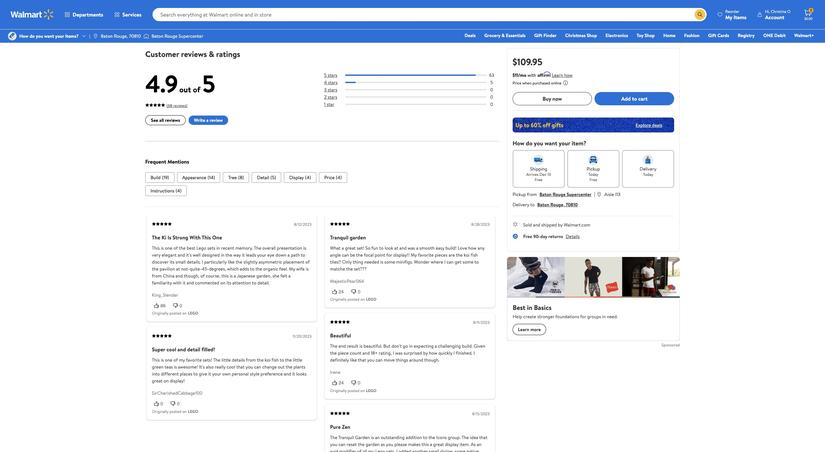 Task type: vqa. For each thing, say whether or not it's contained in the screenshot.


Task type: describe. For each thing, give the bounding box(es) containing it.
you inside this is one of my favorite sets! the little details from the koi fish to the little green teas is awesome! it's also really cool that you can change out the plants into different places to give it your own personal style preference and it looks great on display!
[[246, 364, 253, 371]]

baton rouge supercenter
[[152, 33, 203, 39]]

24 for tranquil garden
[[339, 290, 344, 295]]

i down don't in the left of the page
[[393, 350, 394, 357]]

grocery & essentials link
[[481, 32, 529, 39]]

originally posted on lego for super cool and detail filled!
[[152, 409, 198, 415]]

3+ for 95
[[447, 28, 452, 33]]

fish inside this is one of my favorite sets! the little details from the koi fish to the little green teas is awesome! it's also really cool that you can change out the plants into different places to give it your own personal style preference and it looks great on display!
[[272, 357, 279, 364]]

progress bar for 3 stars
[[345, 89, 487, 91]]

0 horizontal spatial 5
[[202, 67, 215, 100]]

24 button for tranquil garden
[[330, 289, 349, 296]]

5 for 5
[[491, 79, 493, 86]]

0 button for the ki is strong with this one
[[171, 303, 188, 310]]

shipping for 230
[[192, 28, 207, 33]]

to inside button
[[632, 95, 637, 102]]

is right teas
[[174, 364, 177, 371]]

though,
[[184, 273, 199, 280]]

is right wife
[[306, 266, 309, 273]]

pavilion
[[160, 266, 175, 273]]

delivery for 280
[[252, 28, 266, 33]]

the left ki
[[152, 234, 160, 242]]

this inside the this is one of the best lego sets in recent memory. the overall presentation is very elegant and it's well designed in the way it leads your eye down a path to discover its small details. i particularly like the slightly asymmetric placement of the pavilion at not-quite-45-degrees, which adds to the organic feel. my wife is from china and though, of course, this is a japanese garden, she felt a familiarity with it and commented on its attention to detail.
[[221, 273, 229, 280]]

pickup for 375
[[325, 28, 336, 33]]

services button
[[109, 7, 147, 23]]

my inside reorder my items
[[726, 13, 733, 21]]

is right presentation
[[303, 245, 306, 252]]

out inside this is one of my favorite sets! the little details from the koi fish to the little green teas is awesome! it's also really cool that you can change out the plants into different places to give it your own personal style preference and it looks great on display!
[[278, 364, 285, 371]]

christmas shop link
[[562, 32, 600, 39]]

on inside the this is one of the best lego sets in recent memory. the overall presentation is very elegant and it's well designed in the way it leads your eye down a path to discover its small details. i particularly like the slightly asymmetric placement of the pavilion at not-quite-45-degrees, which adds to the organic feel. my wife is from china and though, of course, this is a japanese garden, she felt a familiarity with it and commented on its attention to detail.
[[220, 280, 226, 287]]

out inside 4.9 out of 5
[[179, 84, 191, 95]]

on for beautiful
[[360, 388, 365, 394]]

surprised
[[404, 350, 422, 357]]

0 vertical spatial by
[[558, 222, 563, 229]]

intent image for pickup image
[[588, 155, 599, 166]]

lego inside the this is one of the best lego sets in recent memory. the overall presentation is very elegant and it's well designed in the way it leads your eye down a path to discover its small details. i particularly like the slightly asymmetric placement of the pavilion at not-quite-45-degrees, which adds to the organic feel. my wife is from china and though, of course, this is a japanese garden, she felt a familiarity with it and commented on its attention to detail.
[[196, 245, 206, 252]]

is down which
[[230, 273, 233, 280]]

0 button for beautiful
[[349, 380, 366, 387]]

0 $0.00
[[805, 7, 813, 21]]

 image for how
[[8, 32, 17, 40]]

1 star
[[324, 101, 334, 108]]

price for price (4)
[[324, 175, 335, 181]]

when
[[523, 80, 532, 86]]

today for delivery
[[643, 172, 653, 177]]

toy shop
[[637, 32, 655, 39]]

the down pure
[[330, 435, 337, 442]]

list item containing display
[[284, 173, 316, 183]]

4.9 out of 5
[[145, 67, 215, 100]]

awesome!
[[178, 364, 198, 371]]

(19)
[[162, 175, 169, 181]]

1 vertical spatial rouge,
[[551, 202, 565, 208]]

finder
[[544, 32, 557, 39]]

to down 'any'
[[475, 259, 479, 266]]

it's
[[199, 364, 205, 371]]

baton down pickup from baton rouge supercenter |
[[537, 202, 549, 208]]

(8)
[[238, 175, 244, 181]]

and down not-
[[176, 273, 183, 280]]

 image for baton
[[144, 33, 149, 39]]

walmart image
[[11, 9, 54, 20]]

0 horizontal spatial rouge
[[165, 33, 177, 39]]

ratings
[[216, 49, 240, 60]]

1 vertical spatial an
[[477, 442, 482, 448]]

2-day shipping for 230
[[182, 28, 207, 33]]

8/12/2023
[[294, 222, 312, 228]]

looks
[[296, 371, 307, 378]]

like inside the end result is beautiful. but don't go in expecting a challenging build. given the piece count and 18+ rating, i was surprised by how quickly i finished. i definitely like that you can move things around though.
[[350, 357, 357, 364]]

1 little from the left
[[222, 357, 231, 364]]

3+ day shipping for 95
[[447, 28, 474, 33]]

0 vertical spatial its
[[170, 259, 174, 266]]

it left looks
[[292, 371, 295, 378]]

do for how do you want your items?
[[30, 33, 35, 39]]

pickup for 230
[[148, 28, 159, 33]]

to left give
[[193, 371, 198, 378]]

delivery for 95
[[429, 28, 443, 33]]

can down are
[[447, 259, 454, 266]]

you up the intent image for shipping
[[534, 139, 543, 148]]

45-
[[202, 266, 209, 273]]

build.
[[462, 344, 473, 350]]

one for ki
[[165, 245, 172, 252]]

pickup today free
[[587, 166, 600, 183]]

delivery for 230
[[163, 28, 178, 33]]

with inside the this is one of the best lego sets in recent memory. the overall presentation is very elegant and it's well designed in the way it leads your eye down a path to discover its small details. i particularly like the slightly asymmetric placement of the pavilion at not-quite-45-degrees, which adds to the organic feel. my wife is from china and though, of course, this is a japanese garden, she felt a familiarity with it and commented on its attention to detail.
[[173, 280, 182, 287]]

0 inside 0 $0.00
[[810, 7, 813, 13]]

is inside the tranquil garden is an outstanding addition to the icons group.  the idea that you can reset the garden as you please makes this a great display item.  as an avid modifier of all my lego sets, i added another small shrine, some nati
[[371, 435, 374, 442]]

degrees,
[[209, 266, 226, 273]]

i inside the what a great set! so fun to look at and was a smooth easy build! love how any angle can be the focal point for display!! my favorite pieces are the koi fish tiles!! only thing needed is some minifigs. wonder where i can get some to matche the set???
[[444, 259, 446, 266]]

how inside the what a great set! so fun to look at and was a smooth easy build! love how any angle can be the focal point for display!! my favorite pieces are the koi fish tiles!! only thing needed is some minifigs. wonder where i can get some to matche the set???
[[468, 245, 477, 252]]

95
[[433, 17, 438, 23]]

to up preference
[[280, 357, 284, 364]]

it down though,
[[183, 280, 186, 287]]

add to cart
[[621, 95, 648, 102]]

your inside this is one of my favorite sets! the little details from the koi fish to the little green teas is awesome! it's also really cool that you can change out the plants into different places to give it your own personal style preference and it looks great on display!
[[212, 371, 221, 378]]

small inside the this is one of the best lego sets in recent memory. the overall presentation is very elegant and it's well designed in the way it leads your eye down a path to discover its small details. i particularly like the slightly asymmetric placement of the pavilion at not-quite-45-degrees, which adds to the organic feel. my wife is from china and though, of course, this is a japanese garden, she felt a familiarity with it and commented on its attention to detail.
[[176, 259, 186, 266]]

and inside the end result is beautiful. but don't go in expecting a challenging build. given the piece count and 18+ rating, i was surprised by how quickly i finished. i definitely like that you can move things around though.
[[363, 350, 370, 357]]

some right the get
[[463, 259, 474, 266]]

way
[[233, 252, 241, 259]]

items?
[[65, 33, 79, 39]]

0 horizontal spatial reviews
[[165, 117, 180, 124]]

baton rouge, 70810
[[101, 33, 141, 39]]

0 horizontal spatial &
[[209, 49, 214, 60]]

you down walmart image
[[36, 33, 43, 39]]

change
[[262, 364, 277, 371]]

gift for gift finder
[[534, 32, 542, 39]]

leads
[[246, 252, 256, 259]]

free inside shipping arrives dec 13 free
[[535, 177, 543, 183]]

lego for the ki is strong with this one
[[188, 311, 198, 317]]

love
[[458, 245, 467, 252]]

garden
[[355, 435, 370, 442]]

list item containing instructions
[[145, 186, 187, 196]]

it's
[[186, 252, 192, 259]]

one for cool
[[165, 357, 172, 364]]

for
[[386, 252, 392, 259]]

0 horizontal spatial free
[[523, 234, 532, 240]]

learn how button
[[552, 72, 573, 79]]

baton down departments
[[101, 33, 113, 39]]

90-
[[533, 234, 540, 240]]

how inside the end result is beautiful. but don't go in expecting a challenging build. given the piece count and 18+ rating, i was surprised by how quickly i finished. i definitely like that you can move things around though.
[[429, 350, 437, 357]]

legal information image
[[563, 80, 568, 86]]

item.
[[460, 442, 470, 448]]

of down 45- at the bottom left of the page
[[200, 273, 205, 280]]

originally for beautiful
[[330, 388, 347, 394]]

lego for super cool and detail filled!
[[188, 409, 198, 415]]

baton inside pickup from baton rouge supercenter |
[[540, 191, 552, 198]]

reviews)
[[173, 103, 187, 109]]

is up green
[[161, 357, 164, 364]]

375
[[345, 17, 351, 23]]

on for super cool and detail filled!
[[182, 409, 187, 415]]

she
[[273, 273, 279, 280]]

pieces
[[435, 252, 448, 259]]

0 horizontal spatial cool
[[167, 347, 176, 354]]

frequent mentions
[[145, 158, 189, 166]]

a down which
[[234, 273, 236, 280]]

the inside this is one of my favorite sets! the little details from the koi fish to the little green teas is awesome! it's also really cool that you can change out the plants into different places to give it your own personal style preference and it looks great on display!
[[213, 357, 220, 364]]

and left it's
[[178, 252, 185, 259]]

$11/mo with
[[513, 72, 536, 79]]

Walmart Site-Wide search field
[[152, 8, 707, 21]]

wonder
[[414, 259, 430, 266]]

look
[[385, 245, 393, 252]]

departments button
[[59, 7, 109, 23]]

and inside this is one of my favorite sets! the little details from the koi fish to the little green teas is awesome! it's also really cool that you can change out the plants into different places to give it your own personal style preference and it looks great on display!
[[284, 371, 291, 378]]

$109.95
[[513, 55, 543, 68]]

to up sold
[[530, 202, 535, 208]]

gift finder link
[[531, 32, 560, 39]]

shop for toy shop
[[645, 32, 655, 39]]

filled!
[[202, 347, 215, 354]]

originally for tranquil garden
[[330, 297, 347, 303]]

day for 375
[[362, 28, 368, 33]]

the inside the end result is beautiful. but don't go in expecting a challenging build. given the piece count and 18+ rating, i was surprised by how quickly i finished. i definitely like that you can move things around though.
[[330, 350, 337, 357]]

and left detail on the left bottom of page
[[178, 347, 186, 354]]

customer
[[145, 49, 179, 60]]

delivery to baton rouge, 70810
[[513, 202, 578, 208]]

progress bar for 5 stars
[[345, 75, 487, 76]]

i inside the this is one of the best lego sets in recent memory. the overall presentation is very elegant and it's well designed in the way it leads your eye down a path to discover its small details. i particularly like the slightly asymmetric placement of the pavilion at not-quite-45-degrees, which adds to the organic feel. my wife is from china and though, of course, this is a japanese garden, she felt a familiarity with it and commented on its attention to detail.
[[202, 259, 203, 266]]

koi inside this is one of my favorite sets! the little details from the koi fish to the little green teas is awesome! it's also really cool that you can change out the plants into different places to give it your own personal style preference and it looks great on display!
[[265, 357, 271, 364]]

a right felt at the left of page
[[289, 273, 291, 280]]

0 horizontal spatial rouge,
[[114, 33, 128, 39]]

you up sets,
[[386, 442, 393, 448]]

your left item?
[[559, 139, 570, 148]]

the inside the this is one of the best lego sets in recent memory. the overall presentation is very elegant and it's well designed in the way it leads your eye down a path to discover its small details. i particularly like the slightly asymmetric placement of the pavilion at not-quite-45-degrees, which adds to the organic feel. my wife is from china and though, of course, this is a japanese garden, she felt a familiarity with it and commented on its attention to detail.
[[254, 245, 261, 252]]

great inside this is one of my favorite sets! the little details from the koi fish to the little green teas is awesome! it's also really cool that you can change out the plants into different places to give it your own personal style preference and it looks great on display!
[[152, 378, 163, 385]]

lego for tranquil garden
[[366, 297, 377, 303]]

can left be
[[342, 252, 349, 259]]

places
[[180, 371, 192, 378]]

go
[[403, 344, 408, 350]]

great inside the what a great set! so fun to look at and was a smooth easy build! love how any angle can be the focal point for display!! my favorite pieces are the koi fish tiles!! only thing needed is some minifigs. wonder where i can get some to matche the set???
[[345, 245, 356, 252]]

to left the detail.
[[252, 280, 256, 287]]

slightly
[[243, 259, 258, 266]]

free inside the 'pickup today free'
[[590, 177, 597, 183]]

posted for beautiful
[[348, 388, 360, 394]]

how inside button
[[564, 72, 573, 79]]

delivery down intent image for delivery
[[640, 166, 657, 172]]

230
[[168, 17, 175, 23]]

0 button for super cool and detail filled!
[[168, 401, 185, 408]]

of right placement
[[305, 259, 310, 266]]

into
[[152, 371, 160, 378]]

to down slightly
[[250, 266, 255, 273]]

delivery for 375
[[340, 28, 355, 33]]

appearance
[[182, 175, 206, 181]]

of inside the tranquil garden is an outstanding addition to the icons group.  the idea that you can reset the garden as you please makes this a great display item.  as an avid modifier of all my lego sets, i added another small shrine, some nati
[[357, 449, 362, 453]]

to right fun
[[379, 245, 384, 252]]

added
[[399, 449, 411, 453]]

pickup from baton rouge supercenter |
[[513, 191, 595, 198]]

from inside this is one of my favorite sets! the little details from the koi fish to the little green teas is awesome! it's also really cool that you can change out the plants into different places to give it your own personal style preference and it looks great on display!
[[246, 357, 256, 364]]

i inside the tranquil garden is an outstanding addition to the icons group.  the idea that you can reset the garden as you please makes this a great display item.  as an avid modifier of all my lego sets, i added another small shrine, some nati
[[397, 449, 398, 453]]

familiarity
[[152, 280, 172, 287]]

0 vertical spatial an
[[375, 435, 380, 442]]

some inside the tranquil garden is an outstanding addition to the icons group.  the idea that you can reset the garden as you please makes this a great display item.  as an avid modifier of all my lego sets, i added another small shrine, some nati
[[455, 449, 466, 453]]

details button
[[566, 234, 580, 240]]

designed
[[202, 252, 220, 259]]

koi inside the what a great set! so fun to look at and was a smooth easy build! love how any angle can be the focal point for display!! my favorite pieces are the koi fish tiles!! only thing needed is some minifigs. wonder where i can get some to matche the set???
[[464, 252, 470, 259]]

it right give
[[208, 371, 211, 378]]

walmart+ link
[[792, 32, 817, 39]]

attention
[[232, 280, 251, 287]]

pickup inside pickup from baton rouge supercenter |
[[513, 191, 526, 198]]

posted for super cool and detail filled!
[[169, 409, 181, 415]]

some down the 'for'
[[384, 259, 395, 266]]

how for how do you want your items?
[[19, 33, 28, 39]]

this inside the tranquil garden is an outstanding addition to the icons group.  the idea that you can reset the garden as you please makes this a great display item.  as an avid modifier of all my lego sets, i added another small shrine, some nati
[[422, 442, 429, 448]]

your left items? on the left
[[55, 33, 64, 39]]

of inside 4.9 out of 5
[[193, 84, 200, 95]]

write
[[194, 117, 205, 124]]

0 horizontal spatial all
[[159, 117, 164, 124]]

0 horizontal spatial 70810
[[129, 33, 141, 39]]

280
[[256, 17, 263, 23]]

list item containing tree
[[223, 173, 249, 183]]

2-day shipping for 375
[[359, 28, 383, 33]]

posted for tranquil garden
[[348, 297, 360, 303]]

explore
[[636, 122, 651, 129]]

i13
[[615, 191, 621, 198]]

add
[[621, 95, 631, 102]]

a left path
[[288, 252, 290, 259]]

list item containing price
[[319, 173, 347, 183]]

green
[[152, 364, 164, 371]]

1 horizontal spatial |
[[594, 191, 595, 198]]

you inside the end result is beautiful. but don't go in expecting a challenging build. given the piece count and 18+ rating, i was surprised by how quickly i finished. i definitely like that you can move things around though.
[[367, 357, 375, 364]]

0 vertical spatial garden
[[350, 234, 366, 242]]

debit
[[775, 32, 786, 39]]

0 vertical spatial |
[[89, 33, 90, 39]]

display!
[[170, 378, 185, 385]]

stars for 5 stars
[[328, 72, 337, 79]]

online
[[551, 80, 562, 86]]

as
[[381, 442, 385, 448]]

add to cart button
[[595, 92, 674, 105]]

0 vertical spatial reviews
[[181, 49, 207, 60]]

ki
[[162, 234, 166, 242]]

sponsored
[[662, 343, 680, 348]]

(68 reviews) link
[[145, 102, 187, 109]]

stars for 3 stars
[[328, 87, 337, 93]]

on inside this is one of my favorite sets! the little details from the koi fish to the little green teas is awesome! it's also really cool that you can change out the plants into different places to give it your own personal style preference and it looks great on display!
[[164, 378, 169, 385]]

baton up customer
[[152, 33, 163, 39]]

item?
[[572, 139, 587, 148]]



Task type: locate. For each thing, give the bounding box(es) containing it.
and right sold
[[533, 222, 540, 229]]

the up item.
[[462, 435, 469, 442]]

tranquil inside the tranquil garden is an outstanding addition to the icons group.  the idea that you can reset the garden as you please makes this a great display item.  as an avid modifier of all my lego sets, i added another small shrine, some nati
[[338, 435, 354, 442]]

& inside 'link'
[[502, 32, 505, 39]]

fish inside the what a great set! so fun to look at and was a smooth easy build! love how any angle can be the focal point for display!! my favorite pieces are the koi fish tiles!! only thing needed is some minifigs. wonder where i can get some to matche the set???
[[471, 252, 478, 259]]

originally posted on lego for beautiful
[[330, 388, 377, 394]]

3 product group from the left
[[324, 0, 403, 37]]

day for 95
[[453, 28, 459, 33]]

by
[[558, 222, 563, 229], [423, 350, 428, 357]]

3 stars
[[324, 87, 337, 93]]

so
[[365, 245, 371, 252]]

24 button
[[330, 289, 349, 296], [330, 380, 349, 387]]

1 3+ from the left
[[270, 28, 275, 33]]

1 horizontal spatial fish
[[471, 252, 478, 259]]

was inside the end result is beautiful. but don't go in expecting a challenging build. given the piece count and 18+ rating, i was surprised by how quickly i finished. i definitely like that you can move things around though.
[[395, 350, 403, 357]]

of inside this is one of my favorite sets! the little details from the koi fish to the little green teas is awesome! it's also really cool that you can change out the plants into different places to give it your own personal style preference and it looks great on display!
[[174, 357, 178, 364]]

1 horizontal spatial 70810
[[566, 202, 578, 208]]

lego for beautiful
[[366, 388, 377, 394]]

o
[[788, 8, 791, 14]]

1 horizontal spatial supercenter
[[567, 191, 592, 198]]

my inside this is one of my favorite sets! the little details from the koi fish to the little green teas is awesome! it's also really cool that you can change out the plants into different places to give it your own personal style preference and it looks great on display!
[[179, 357, 185, 364]]

out up reviews)
[[179, 84, 191, 95]]

cool right super
[[167, 347, 176, 354]]

5 for 5 stars
[[324, 72, 327, 79]]

 image
[[8, 32, 17, 40], [144, 33, 149, 39]]

do up the shipping
[[526, 139, 533, 148]]

you down 18+
[[367, 357, 375, 364]]

2 one from the top
[[165, 357, 172, 364]]

in inside the end result is beautiful. but don't go in expecting a challenging build. given the piece count and 18+ rating, i was surprised by how quickly i finished. i definitely like that you can move things around though.
[[409, 344, 413, 350]]

2 vertical spatial in
[[409, 344, 413, 350]]

pickup for 95
[[413, 28, 425, 33]]

my inside the this is one of the best lego sets in recent memory. the overall presentation is very elegant and it's well designed in the way it leads your eye down a path to discover its small details. i particularly like the slightly asymmetric placement of the pavilion at not-quite-45-degrees, which adds to the organic feel. my wife is from china and though, of course, this is a japanese garden, she felt a familiarity with it and commented on its attention to detail.
[[289, 266, 295, 273]]

product group containing 375
[[324, 0, 403, 37]]

favorite down smooth
[[418, 252, 434, 259]]

1 vertical spatial 24 button
[[330, 380, 349, 387]]

one inside this is one of my favorite sets! the little details from the koi fish to the little green teas is awesome! it's also really cool that you can change out the plants into different places to give it your own personal style preference and it looks great on display!
[[165, 357, 172, 364]]

1 vertical spatial tranquil
[[338, 435, 354, 442]]

organic
[[263, 266, 278, 273]]

2
[[324, 94, 327, 101]]

lego up the well
[[196, 245, 206, 252]]

originally posted on lego for the ki is strong with this one
[[152, 311, 198, 317]]

pickup for 280
[[236, 28, 248, 33]]

0 horizontal spatial fish
[[272, 357, 279, 364]]

account
[[765, 13, 785, 21]]

day for 280
[[276, 28, 282, 33]]

delivery down 375
[[340, 28, 355, 33]]

garden,
[[256, 273, 271, 280]]

it right the way
[[242, 252, 245, 259]]

at inside the what a great set! so fun to look at and was a smooth easy build! love how any angle can be the focal point for display!! my favorite pieces are the koi fish tiles!! only thing needed is some minifigs. wonder where i can get some to matche the set???
[[394, 245, 398, 252]]

and up display!!
[[399, 245, 407, 252]]

2 vertical spatial my
[[289, 266, 295, 273]]

2 horizontal spatial free
[[590, 177, 597, 183]]

adds
[[240, 266, 249, 273]]

at inside the this is one of the best lego sets in recent memory. the overall presentation is very elegant and it's well designed in the way it leads your eye down a path to discover its small details. i particularly like the slightly asymmetric placement of the pavilion at not-quite-45-degrees, which adds to the organic feel. my wife is from china and though, of course, this is a japanese garden, she felt a familiarity with it and commented on its attention to detail.
[[176, 266, 180, 273]]

this for super cool and detail filled!
[[152, 357, 160, 364]]

a right write
[[206, 117, 209, 124]]

supercenter inside pickup from baton rouge supercenter |
[[567, 191, 592, 198]]

of down super cool and detail filled!
[[174, 357, 178, 364]]

be
[[350, 252, 355, 259]]

2 gift from the left
[[708, 32, 717, 39]]

price inside list item
[[324, 175, 335, 181]]

details.
[[187, 259, 201, 266]]

search icon image
[[698, 12, 703, 17]]

eye
[[267, 252, 274, 259]]

1 horizontal spatial at
[[394, 245, 398, 252]]

2 2- from the left
[[359, 28, 362, 33]]

1 horizontal spatial want
[[545, 139, 557, 148]]

1 product group from the left
[[147, 0, 226, 37]]

0 horizontal spatial from
[[152, 273, 162, 280]]

1 shop from the left
[[587, 32, 597, 39]]

1 vertical spatial its
[[227, 280, 231, 287]]

to right path
[[301, 252, 305, 259]]

0 vertical spatial from
[[527, 191, 537, 198]]

Search search field
[[152, 8, 707, 21]]

price (4)
[[324, 175, 342, 181]]

1 vertical spatial that
[[236, 364, 245, 371]]

0 vertical spatial out
[[179, 84, 191, 95]]

2 shop from the left
[[645, 32, 655, 39]]

1 vertical spatial all
[[363, 449, 367, 453]]

rouge, down pickup from baton rouge supercenter |
[[551, 202, 565, 208]]

0 vertical spatial 24
[[339, 290, 344, 295]]

1 vertical spatial in
[[221, 252, 224, 259]]

clear search field text image
[[687, 12, 692, 17]]

favorite inside the what a great set! so fun to look at and was a smooth easy build! love how any angle can be the focal point for display!! my favorite pieces are the koi fish tiles!! only thing needed is some minifigs. wonder where i can get some to matche the set???
[[418, 252, 434, 259]]

my left items
[[726, 13, 733, 21]]

product group containing 280
[[235, 0, 314, 37]]

intent image for shipping image
[[533, 155, 544, 166]]

little up plants
[[293, 357, 302, 364]]

needed
[[364, 259, 379, 266]]

(4) for display (4)
[[305, 175, 311, 181]]

the inside the end result is beautiful. but don't go in expecting a challenging build. given the piece count and 18+ rating, i was surprised by how quickly i finished. i definitely like that you can move things around though.
[[330, 344, 337, 350]]

gift for gift cards
[[708, 32, 717, 39]]

addition
[[406, 435, 422, 442]]

detail
[[257, 175, 269, 181]]

expecting
[[414, 344, 434, 350]]

a inside write a review link
[[206, 117, 209, 124]]

to inside the tranquil garden is an outstanding addition to the icons group.  the idea that you can reset the garden as you please makes this a great display item.  as an avid modifier of all my lego sets, i added another small shrine, some nati
[[423, 435, 428, 442]]

0 vertical spatial my
[[726, 13, 733, 21]]

2 vertical spatial from
[[246, 357, 256, 364]]

beautiful
[[330, 333, 351, 340]]

a left smooth
[[416, 245, 418, 252]]

favorite inside this is one of my favorite sets! the little details from the koi fish to the little green teas is awesome! it's also really cool that you can change out the plants into different places to give it your own personal style preference and it looks great on display!
[[186, 357, 202, 364]]

and left 18+
[[363, 350, 370, 357]]

0 vertical spatial this
[[202, 234, 211, 242]]

fashion link
[[681, 32, 703, 39]]

0 vertical spatial all
[[159, 117, 164, 124]]

outstanding
[[381, 435, 405, 442]]

one up teas
[[165, 357, 172, 364]]

1 horizontal spatial koi
[[464, 252, 470, 259]]

24 button down majesticpear064
[[330, 289, 349, 296]]

pure zen
[[330, 424, 350, 431]]

in down recent
[[221, 252, 224, 259]]

1 24 button from the top
[[330, 289, 349, 296]]

star
[[327, 101, 334, 108]]

0 vertical spatial supercenter
[[179, 33, 203, 39]]

1 horizontal spatial great
[[345, 245, 356, 252]]

intent image for delivery image
[[643, 155, 654, 166]]

great down into
[[152, 378, 163, 385]]

learn how
[[552, 72, 573, 79]]

see all reviews
[[151, 117, 180, 124]]

1 today from the left
[[589, 172, 599, 177]]

your left eye at left
[[257, 252, 266, 259]]

originally posted on lego
[[330, 297, 377, 303], [152, 311, 198, 317], [330, 388, 377, 394], [152, 409, 198, 415]]

0 vertical spatial tranquil
[[330, 234, 349, 242]]

24
[[339, 290, 344, 295], [339, 381, 344, 386]]

0 horizontal spatial at
[[176, 266, 180, 273]]

1 horizontal spatial with
[[528, 72, 536, 79]]

list item right (14) on the top left of page
[[223, 173, 249, 183]]

1 vertical spatial want
[[545, 139, 557, 148]]

0 vertical spatial rouge,
[[114, 33, 128, 39]]

i up 45- at the bottom left of the page
[[202, 259, 203, 266]]

how for how do you want your item?
[[513, 139, 525, 148]]

a right what
[[342, 245, 344, 252]]

your inside the this is one of the best lego sets in recent memory. the overall presentation is very elegant and it's well designed in the way it leads your eye down a path to discover its small details. i particularly like the slightly asymmetric placement of the pavilion at not-quite-45-degrees, which adds to the organic feel. my wife is from china and though, of course, this is a japanese garden, she felt a familiarity with it and commented on its attention to detail.
[[257, 252, 266, 259]]

originally posted on lego down irene
[[330, 388, 377, 394]]

small left shrine,
[[429, 449, 439, 453]]

want for items?
[[44, 33, 54, 39]]

is
[[168, 234, 171, 242]]

that inside the end result is beautiful. but don't go in expecting a challenging build. given the piece count and 18+ rating, i was surprised by how quickly i finished. i definitely like that you can move things around though.
[[358, 357, 366, 364]]

this is one of my favorite sets! the little details from the koi fish to the little green teas is awesome! it's also really cool that you can change out the plants into different places to give it your own personal style preference and it looks great on display!
[[152, 357, 307, 385]]

originally posted on lego down majesticpear064
[[330, 297, 377, 303]]

0 vertical spatial with
[[528, 72, 536, 79]]

1 24 from the top
[[339, 290, 344, 295]]

0 horizontal spatial (4)
[[176, 188, 182, 194]]

1 vertical spatial from
[[152, 273, 162, 280]]

well
[[193, 252, 201, 259]]

2 little from the left
[[293, 357, 302, 364]]

list containing build
[[145, 173, 499, 183]]

0 horizontal spatial want
[[44, 33, 54, 39]]

2 vertical spatial great
[[433, 442, 444, 448]]

1 2-day shipping from the left
[[182, 28, 207, 33]]

want left item?
[[545, 139, 557, 148]]

0 button for tranquil garden
[[349, 289, 366, 296]]

the end result is beautiful. but don't go in expecting a challenging build. given the piece count and 18+ rating, i was surprised by how quickly i finished. i definitely like that you can move things around though.
[[330, 344, 485, 364]]

things
[[396, 357, 408, 364]]

0 horizontal spatial how
[[429, 350, 437, 357]]

0 vertical spatial favorite
[[418, 252, 434, 259]]

3+ for 280
[[270, 28, 275, 33]]

end
[[339, 344, 346, 350]]

stars for 4 stars
[[328, 79, 338, 86]]

was down don't in the left of the page
[[395, 350, 403, 357]]

1 horizontal spatial shop
[[645, 32, 655, 39]]

0 horizontal spatial in
[[216, 245, 220, 252]]

my up wonder
[[411, 252, 417, 259]]

delivery today
[[640, 166, 657, 177]]

1 vertical spatial one
[[165, 357, 172, 364]]

display (4)
[[289, 175, 311, 181]]

and inside the what a great set! so fun to look at and was a smooth easy build! love how any angle can be the focal point for display!! my favorite pieces are the koi fish tiles!! only thing needed is some minifigs. wonder where i can get some to matche the set???
[[399, 245, 407, 252]]

1 horizontal spatial 5
[[324, 72, 327, 79]]

icons
[[436, 435, 447, 442]]

my inside the what a great set! so fun to look at and was a smooth easy build! love how any angle can be the focal point for display!! my favorite pieces are the koi fish tiles!! only thing needed is some minifigs. wonder where i can get some to matche the set???
[[411, 252, 417, 259]]

can inside the end result is beautiful. but don't go in expecting a challenging build. given the piece count and 18+ rating, i was surprised by how quickly i finished. i definitely like that you can move things around though.
[[376, 357, 383, 364]]

2 horizontal spatial in
[[409, 344, 413, 350]]

some down item.
[[455, 449, 466, 453]]

list item down mentions at top left
[[177, 173, 220, 183]]

delivery up sold
[[513, 202, 529, 208]]

list item containing detail
[[252, 173, 281, 183]]

2 shipping from the left
[[283, 28, 297, 33]]

shop
[[587, 32, 597, 39], [645, 32, 655, 39]]

from inside pickup from baton rouge supercenter |
[[527, 191, 537, 198]]

path
[[291, 252, 300, 259]]

at right 'look'
[[394, 245, 398, 252]]

beautiful.
[[364, 344, 382, 350]]

tranquil garden
[[330, 234, 366, 242]]

today down intent image for pickup
[[589, 172, 599, 177]]

stars for 2 stars
[[328, 94, 337, 101]]

 image up customer
[[144, 33, 149, 39]]

1 horizontal spatial lego
[[375, 449, 385, 453]]

3 shipping from the left
[[369, 28, 383, 33]]

one inside the this is one of the best lego sets in recent memory. the overall presentation is very elegant and it's well designed in the way it leads your eye down a path to discover its small details. i particularly like the slightly asymmetric placement of the pavilion at not-quite-45-degrees, which adds to the organic feel. my wife is from china and though, of course, this is a japanese garden, she felt a familiarity with it and commented on its attention to detail.
[[165, 245, 172, 252]]

list item containing build
[[145, 173, 174, 183]]

originally for super cool and detail filled!
[[152, 409, 169, 415]]

 image down walmart image
[[8, 32, 17, 40]]

toy
[[637, 32, 644, 39]]

angle
[[330, 252, 341, 259]]

4 progress bar from the top
[[345, 97, 487, 98]]

from up familiarity
[[152, 273, 162, 280]]

little
[[222, 357, 231, 364], [293, 357, 302, 364]]

posted for the ki is strong with this one
[[169, 311, 181, 317]]

great down icons
[[433, 442, 444, 448]]

1 vertical spatial how
[[468, 245, 477, 252]]

2 24 from the top
[[339, 381, 344, 386]]

detail.
[[258, 280, 270, 287]]

product group containing 95
[[412, 0, 491, 37]]

grocery
[[484, 32, 501, 39]]

0 horizontal spatial today
[[589, 172, 599, 177]]

by down expecting
[[423, 350, 428, 357]]

this is one of the best lego sets in recent memory. the overall presentation is very elegant and it's well designed in the way it leads your eye down a path to discover its small details. i particularly like the slightly asymmetric placement of the pavilion at not-quite-45-degrees, which adds to the organic feel. my wife is from china and though, of course, this is a japanese garden, she felt a familiarity with it and commented on its attention to detail.
[[152, 245, 310, 287]]

walmart+
[[795, 32, 814, 39]]

2 horizontal spatial from
[[527, 191, 537, 198]]

1 vertical spatial this
[[422, 442, 429, 448]]

2 3+ day shipping from the left
[[447, 28, 474, 33]]

1 horizontal spatial price
[[513, 80, 522, 86]]

today inside the 'pickup today free'
[[589, 172, 599, 177]]

review
[[210, 117, 223, 124]]

cool inside this is one of my favorite sets! the little details from the koi fish to the little green teas is awesome! it's also really cool that you can change out the plants into different places to give it your own personal style preference and it looks great on display!
[[227, 364, 235, 371]]

2 product group from the left
[[235, 0, 314, 37]]

2 horizontal spatial great
[[433, 442, 444, 448]]

i down pieces
[[444, 259, 446, 266]]

wife
[[296, 266, 305, 273]]

shop right toy
[[645, 32, 655, 39]]

supercenter up baton rouge, 70810 button
[[567, 191, 592, 198]]

don't
[[392, 344, 402, 350]]

1 vertical spatial fish
[[272, 357, 279, 364]]

reset
[[347, 442, 357, 448]]

24 down majesticpear064
[[339, 290, 344, 295]]

and left looks
[[284, 371, 291, 378]]

baton rouge supercenter button
[[540, 191, 592, 198]]

like up which
[[228, 259, 235, 266]]

0 horizontal spatial do
[[30, 33, 35, 39]]

the
[[152, 234, 160, 242], [254, 245, 261, 252], [330, 344, 337, 350], [213, 357, 220, 364], [330, 435, 337, 442], [462, 435, 469, 442]]

this inside the this is one of the best lego sets in recent memory. the overall presentation is very elegant and it's well designed in the way it leads your eye down a path to discover its small details. i particularly like the slightly asymmetric placement of the pavilion at not-quite-45-degrees, which adds to the organic feel. my wife is from china and though, of course, this is a japanese garden, she felt a familiarity with it and commented on its attention to detail.
[[152, 245, 160, 252]]

down
[[276, 252, 286, 259]]

4 shipping from the left
[[459, 28, 474, 33]]

today for pickup
[[589, 172, 599, 177]]

1 shipping from the left
[[192, 28, 207, 33]]

list item containing appearance
[[177, 173, 220, 183]]

1 horizontal spatial reviews
[[181, 49, 207, 60]]

product group
[[147, 0, 226, 37], [235, 0, 314, 37], [324, 0, 403, 37], [412, 0, 491, 37]]

stars up 4 stars
[[328, 72, 337, 79]]

1 horizontal spatial 3+ day shipping
[[447, 28, 474, 33]]

today inside delivery today
[[643, 172, 653, 177]]

overall
[[262, 245, 276, 252]]

1 progress bar from the top
[[345, 75, 487, 76]]

1 horizontal spatial free
[[535, 177, 543, 183]]

price for price when purchased online
[[513, 80, 522, 86]]

1 3+ day shipping from the left
[[270, 28, 297, 33]]

with up the when
[[528, 72, 536, 79]]

 image
[[93, 34, 98, 39]]

0 vertical spatial 70810
[[129, 33, 141, 39]]

1 horizontal spatial its
[[227, 280, 231, 287]]

i down given
[[474, 350, 475, 357]]

1 vertical spatial my
[[368, 449, 374, 453]]

can
[[342, 252, 349, 259], [447, 259, 454, 266], [376, 357, 383, 364], [254, 364, 261, 371], [339, 442, 346, 448]]

this down the degrees,
[[221, 273, 229, 280]]

24 down irene
[[339, 381, 344, 386]]

(4) for price (4)
[[336, 175, 342, 181]]

2 24 button from the top
[[330, 380, 349, 387]]

up to sixty percent off deals. shop now. image
[[513, 118, 674, 133]]

own
[[222, 371, 231, 378]]

progress bar for 1 star
[[345, 104, 487, 105]]

shipping
[[192, 28, 207, 33], [283, 28, 297, 33], [369, 28, 383, 33], [459, 28, 474, 33]]

and down though,
[[187, 280, 194, 287]]

0
[[810, 7, 813, 13], [490, 87, 493, 93], [490, 94, 493, 101], [490, 101, 493, 108], [358, 290, 360, 295], [180, 304, 182, 309], [358, 381, 360, 386], [161, 402, 163, 407], [177, 402, 180, 407]]

1 horizontal spatial &
[[502, 32, 505, 39]]

0 horizontal spatial its
[[170, 259, 174, 266]]

was inside the what a great set! so fun to look at and was a smooth easy build! love how any angle can be the focal point for display!! my favorite pieces are the koi fish tiles!! only thing needed is some minifigs. wonder where i can get some to matche the set???
[[408, 245, 415, 252]]

originally posted on lego for tranquil garden
[[330, 297, 377, 303]]

you up "avid"
[[330, 442, 337, 448]]

the tranquil garden is an outstanding addition to the icons group.  the idea that you can reset the garden as you please makes this a great display item.  as an avid modifier of all my lego sets, i added another small shrine, some nati
[[330, 435, 488, 453]]

1 gift from the left
[[534, 32, 542, 39]]

1 2- from the left
[[182, 28, 185, 33]]

2- for 375
[[359, 28, 362, 33]]

1 vertical spatial rouge
[[553, 191, 566, 198]]

koi
[[464, 252, 470, 259], [265, 357, 271, 364]]

great inside the tranquil garden is an outstanding addition to the icons group.  the idea that you can reset the garden as you please makes this a great display item.  as an avid modifier of all my lego sets, i added another small shrine, some nati
[[433, 442, 444, 448]]

shop for christmas shop
[[587, 32, 597, 39]]

finished.
[[456, 350, 473, 357]]

you up style
[[246, 364, 253, 371]]

2 2-day shipping from the left
[[359, 28, 383, 33]]

by inside the end result is beautiful. but don't go in expecting a challenging build. given the piece count and 18+ rating, i was surprised by how quickly i finished. i definitely like that you can move things around though.
[[423, 350, 428, 357]]

2- for 230
[[182, 28, 185, 33]]

an right as
[[477, 442, 482, 448]]

idea
[[470, 435, 478, 442]]

3 progress bar from the top
[[345, 89, 487, 91]]

a inside the end result is beautiful. but don't go in expecting a challenging build. given the piece count and 18+ rating, i was surprised by how quickly i finished. i definitely like that you can move things around though.
[[435, 344, 437, 350]]

great up be
[[345, 245, 356, 252]]

on for tranquil garden
[[360, 297, 365, 303]]

affirm image
[[538, 72, 551, 77]]

on for the ki is strong with this one
[[182, 311, 187, 317]]

1 horizontal spatial my
[[368, 449, 374, 453]]

display!!
[[394, 252, 410, 259]]

supercenter up customer reviews & ratings
[[179, 33, 203, 39]]

now
[[553, 95, 562, 102]]

4 stars
[[324, 79, 338, 86]]

0 horizontal spatial favorite
[[186, 357, 202, 364]]

small up not-
[[176, 259, 186, 266]]

| left aisle
[[594, 191, 595, 198]]

lego
[[366, 297, 377, 303], [188, 311, 198, 317], [366, 388, 377, 394], [188, 409, 198, 415]]

this left one at the bottom left of the page
[[202, 234, 211, 242]]

i
[[202, 259, 203, 266], [444, 259, 446, 266], [393, 350, 394, 357], [454, 350, 455, 357], [474, 350, 475, 357], [397, 449, 398, 453]]

originally down 86 button
[[152, 311, 169, 317]]

1 vertical spatial koi
[[265, 357, 271, 364]]

list item right (8)
[[252, 173, 281, 183]]

instructions
[[151, 188, 174, 194]]

is inside the what a great set! so fun to look at and was a smooth easy build! love how any angle can be the focal point for display!! my favorite pieces are the koi fish tiles!! only thing needed is some minifigs. wonder where i can get some to matche the set???
[[380, 259, 383, 266]]

recent
[[221, 245, 234, 252]]

2 horizontal spatial that
[[479, 435, 488, 442]]

shipping for 95
[[459, 28, 474, 33]]

2 3+ from the left
[[447, 28, 452, 33]]

of up elegant
[[174, 245, 178, 252]]

lego inside the tranquil garden is an outstanding addition to the icons group.  the idea that you can reset the garden as you please makes this a great display item.  as an avid modifier of all my lego sets, i added another small shrine, some nati
[[375, 449, 385, 453]]

an right garden at left
[[375, 435, 380, 442]]

0 horizontal spatial 3+ day shipping
[[270, 28, 297, 33]]

1 horizontal spatial (4)
[[305, 175, 311, 181]]

1 horizontal spatial 3+
[[447, 28, 452, 33]]

1 vertical spatial 70810
[[566, 202, 578, 208]]

(4) for instructions (4)
[[176, 188, 182, 194]]

shipping for 375
[[369, 28, 383, 33]]

also
[[206, 364, 214, 371]]

24 for beautiful
[[339, 381, 344, 386]]

list item up instructions
[[145, 173, 174, 183]]

originally down the sircherishedcabbage100
[[152, 409, 169, 415]]

reviews
[[181, 49, 207, 60], [165, 117, 180, 124]]

progress bar
[[345, 75, 487, 76], [345, 82, 487, 83], [345, 89, 487, 91], [345, 97, 487, 98], [345, 104, 487, 105]]

0 horizontal spatial that
[[236, 364, 245, 371]]

like inside the this is one of the best lego sets in recent memory. the overall presentation is very elegant and it's well designed in the way it leads your eye down a path to discover its small details. i particularly like the slightly asymmetric placement of the pavilion at not-quite-45-degrees, which adds to the organic feel. my wife is from china and though, of course, this is a japanese garden, she felt a familiarity with it and commented on its attention to detail.
[[228, 259, 235, 266]]

like
[[228, 259, 235, 266], [350, 357, 357, 364]]

1 vertical spatial price
[[324, 175, 335, 181]]

0 vertical spatial how
[[19, 33, 28, 39]]

4 product group from the left
[[412, 0, 491, 37]]

0 horizontal spatial |
[[89, 33, 90, 39]]

this for the ki is strong with this one
[[152, 245, 160, 252]]

all inside the tranquil garden is an outstanding addition to the icons group.  the idea that you can reset the garden as you please makes this a great display item.  as an avid modifier of all my lego sets, i added another small shrine, some nati
[[363, 449, 367, 453]]

this inside this is one of my favorite sets! the little details from the koi fish to the little green teas is awesome! it's also really cool that you can change out the plants into different places to give it your own personal style preference and it looks great on display!
[[152, 357, 160, 364]]

garden inside the tranquil garden is an outstanding addition to the icons group.  the idea that you can reset the garden as you please makes this a great display item.  as an avid modifier of all my lego sets, i added another small shrine, some nati
[[366, 442, 380, 448]]

2 progress bar from the top
[[345, 82, 487, 83]]

0 horizontal spatial my
[[289, 266, 295, 273]]

in for the ki is strong with this one
[[216, 245, 220, 252]]

see
[[151, 117, 158, 124]]

of right modifier
[[357, 449, 362, 453]]

a right expecting
[[435, 344, 437, 350]]

its
[[170, 259, 174, 266], [227, 280, 231, 287]]

1 horizontal spatial was
[[408, 245, 415, 252]]

that inside this is one of my favorite sets! the little details from the koi fish to the little green teas is awesome! it's also really cool that you can change out the plants into different places to give it your own personal style preference and it looks great on display!
[[236, 364, 245, 371]]

1 vertical spatial my
[[411, 252, 417, 259]]

do for how do you want your item?
[[526, 139, 533, 148]]

1 vertical spatial lego
[[375, 449, 385, 453]]

3+
[[270, 28, 275, 33], [447, 28, 452, 33]]

1 horizontal spatial my
[[411, 252, 417, 259]]

1 vertical spatial garden
[[366, 442, 380, 448]]

in right sets
[[216, 245, 220, 252]]

how do you want your items?
[[19, 33, 79, 39]]

by right shipped
[[558, 222, 563, 229]]

want for item?
[[545, 139, 557, 148]]

0 horizontal spatial how
[[19, 33, 28, 39]]

my inside the tranquil garden is an outstanding addition to the icons group.  the idea that you can reset the garden as you please makes this a great display item.  as an avid modifier of all my lego sets, i added another small shrine, some nati
[[368, 449, 374, 453]]

great
[[345, 245, 356, 252], [152, 378, 163, 385], [433, 442, 444, 448]]

aisle
[[605, 191, 614, 198]]

0 vertical spatial at
[[394, 245, 398, 252]]

list item
[[145, 173, 174, 183], [177, 173, 220, 183], [223, 173, 249, 183], [252, 173, 281, 183], [284, 173, 316, 183], [319, 173, 347, 183], [145, 186, 187, 196]]

0 horizontal spatial was
[[395, 350, 403, 357]]

garden up set!
[[350, 234, 366, 242]]

count
[[350, 350, 361, 357]]

0 horizontal spatial my
[[179, 357, 185, 364]]

progress bar for 2 stars
[[345, 97, 487, 98]]

in for beautiful
[[409, 344, 413, 350]]

1 vertical spatial cool
[[227, 364, 235, 371]]

home
[[664, 32, 676, 39]]

0 horizontal spatial 3+
[[270, 28, 275, 33]]

set!
[[357, 245, 364, 252]]

1 one from the top
[[165, 245, 172, 252]]

0 horizontal spatial price
[[324, 175, 335, 181]]

do down walmart image
[[30, 33, 35, 39]]

baton up delivery to baton rouge, 70810
[[540, 191, 552, 198]]

can inside the tranquil garden is an outstanding addition to the icons group.  the idea that you can reset the garden as you please makes this a great display item.  as an avid modifier of all my lego sets, i added another small shrine, some nati
[[339, 442, 346, 448]]

progress bar for 4 stars
[[345, 82, 487, 83]]

a right makes
[[430, 442, 432, 448]]

rouge inside pickup from baton rouge supercenter |
[[553, 191, 566, 198]]

today down intent image for delivery
[[643, 172, 653, 177]]

2 today from the left
[[643, 172, 653, 177]]

can inside this is one of my favorite sets! the little details from the koi fish to the little green teas is awesome! it's also really cool that you can change out the plants into different places to give it your own personal style preference and it looks great on display!
[[254, 364, 261, 371]]

gift left finder
[[534, 32, 542, 39]]

this up green
[[152, 357, 160, 364]]

3+ day shipping for 280
[[270, 28, 297, 33]]

preference
[[261, 371, 283, 378]]

product group containing 230
[[147, 0, 226, 37]]

reviews down (68
[[165, 117, 180, 124]]

electronics link
[[603, 32, 631, 39]]

24 button for beautiful
[[330, 380, 349, 387]]

day for 230
[[185, 28, 191, 33]]

2 horizontal spatial (4)
[[336, 175, 342, 181]]

shipping for 280
[[283, 28, 297, 33]]

buy now button
[[513, 92, 592, 105]]

very
[[152, 252, 161, 259]]

i down challenging at the right bottom of the page
[[454, 350, 455, 357]]

2 vertical spatial this
[[152, 357, 160, 364]]

originally posted on lego down the sircherishedcabbage100
[[152, 409, 198, 415]]

delivery
[[163, 28, 178, 33], [252, 28, 266, 33], [340, 28, 355, 33], [429, 28, 443, 33], [640, 166, 657, 172], [513, 202, 529, 208]]

that inside the tranquil garden is an outstanding addition to the icons group.  the idea that you can reset the garden as you please makes this a great display item.  as an avid modifier of all my lego sets, i added another small shrine, some nati
[[479, 435, 488, 442]]

0 horizontal spatial koi
[[265, 357, 271, 364]]

fish up change at bottom
[[272, 357, 279, 364]]

1 horizontal spatial  image
[[144, 33, 149, 39]]

gift inside gift cards link
[[708, 32, 717, 39]]

gift inside gift finder link
[[534, 32, 542, 39]]

is inside the end result is beautiful. but don't go in expecting a challenging build. given the piece count and 18+ rating, i was surprised by how quickly i finished. i definitely like that you can move things around though.
[[360, 344, 363, 350]]

is up elegant
[[161, 245, 164, 252]]

small inside the tranquil garden is an outstanding addition to the icons group.  the idea that you can reset the garden as you please makes this a great display item.  as an avid modifier of all my lego sets, i added another small shrine, some nati
[[429, 449, 439, 453]]

5 progress bar from the top
[[345, 104, 487, 105]]

reorder
[[726, 8, 740, 14]]

1 vertical spatial 24
[[339, 381, 344, 386]]

list
[[145, 173, 499, 183]]

originally for the ki is strong with this one
[[152, 311, 169, 317]]

instructions (4)
[[151, 188, 182, 194]]

1 vertical spatial favorite
[[186, 357, 202, 364]]

from inside the this is one of the best lego sets in recent memory. the overall presentation is very elegant and it's well designed in the way it leads your eye down a path to discover its small details. i particularly like the slightly asymmetric placement of the pavilion at not-quite-45-degrees, which adds to the organic feel. my wife is from china and though, of course, this is a japanese garden, she felt a familiarity with it and commented on its attention to detail.
[[152, 273, 162, 280]]

0 horizontal spatial 2-day shipping
[[182, 28, 207, 33]]

a inside the tranquil garden is an outstanding addition to the icons group.  the idea that you can reset the garden as you please makes this a great display item.  as an avid modifier of all my lego sets, i added another small shrine, some nati
[[430, 442, 432, 448]]

1 horizontal spatial rouge,
[[551, 202, 565, 208]]



